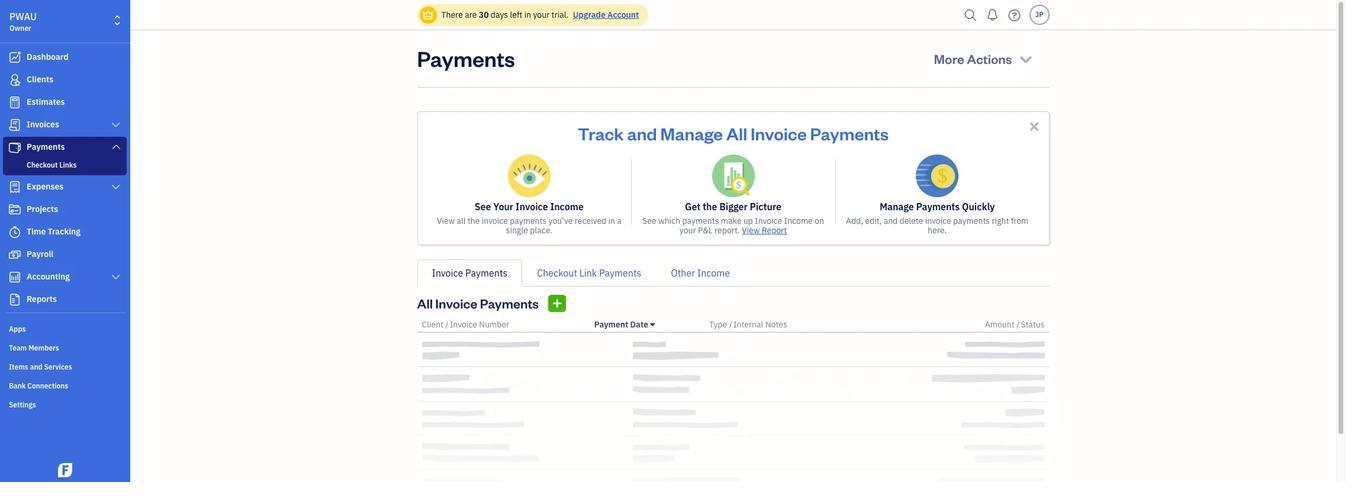 Task type: describe. For each thing, give the bounding box(es) containing it.
2 vertical spatial income
[[698, 267, 730, 279]]

estimate image
[[8, 97, 22, 108]]

up
[[744, 216, 753, 226]]

type / internal notes
[[710, 319, 788, 330]]

items
[[9, 363, 28, 371]]

report
[[762, 225, 787, 236]]

checkout link payments link
[[523, 259, 657, 287]]

p&l
[[698, 225, 713, 236]]

internal
[[734, 319, 764, 330]]

clients
[[27, 74, 53, 85]]

see for which
[[643, 216, 657, 226]]

chevron large down image
[[111, 182, 121, 192]]

are
[[465, 9, 477, 20]]

amount
[[986, 319, 1015, 330]]

close image
[[1028, 120, 1042, 133]]

add,
[[846, 216, 864, 226]]

/ for status
[[1017, 319, 1020, 330]]

invoice inside see your invoice income view all the invoice payments you've received in a single place.
[[516, 201, 548, 213]]

payments inside see which payments make up invoice income on your p&l report.
[[683, 216, 719, 226]]

pwau owner
[[9, 11, 37, 33]]

apps
[[9, 325, 26, 333]]

get the bigger picture image
[[712, 155, 755, 197]]

projects link
[[3, 199, 127, 220]]

0 vertical spatial your
[[533, 9, 550, 20]]

here.
[[928, 225, 947, 236]]

and inside manage payments quickly add, edit, and delete invoice payments right from here.
[[884, 216, 898, 226]]

the inside see your invoice income view all the invoice payments you've received in a single place.
[[468, 216, 480, 226]]

/ for internal
[[729, 319, 733, 330]]

single
[[506, 225, 528, 236]]

there are 30 days left in your trial. upgrade account
[[442, 9, 639, 20]]

invoice payments link
[[417, 259, 523, 287]]

1 horizontal spatial view
[[742, 225, 760, 236]]

amount button
[[986, 319, 1015, 330]]

invoice payments
[[432, 267, 508, 279]]

date
[[631, 319, 649, 330]]

crown image
[[422, 9, 434, 21]]

quickly
[[963, 201, 995, 213]]

time tracking
[[27, 226, 81, 237]]

manage payments quickly add, edit, and delete invoice payments right from here.
[[846, 201, 1029, 236]]

settings
[[9, 400, 36, 409]]

invoice inside the "invoice payments" link
[[432, 267, 463, 279]]

apps link
[[3, 320, 127, 338]]

account
[[608, 9, 639, 20]]

all invoice payments
[[417, 295, 539, 312]]

payment image
[[8, 142, 22, 153]]

money image
[[8, 249, 22, 261]]

see your invoice income view all the invoice payments you've received in a single place.
[[437, 201, 622, 236]]

30
[[479, 9, 489, 20]]

track
[[578, 122, 624, 145]]

delete
[[900, 216, 924, 226]]

payroll
[[27, 249, 53, 259]]

place.
[[530, 225, 553, 236]]

bigger
[[720, 201, 748, 213]]

settings link
[[3, 396, 127, 413]]

there
[[442, 9, 463, 20]]

status
[[1021, 319, 1045, 330]]

invoice for payments
[[926, 216, 952, 226]]

team members link
[[3, 339, 127, 357]]

dashboard image
[[8, 52, 22, 63]]

a
[[617, 216, 622, 226]]

tracking
[[48, 226, 81, 237]]

see which payments make up invoice income on your p&l report.
[[643, 216, 825, 236]]

go to help image
[[1006, 6, 1024, 24]]

upgrade
[[573, 9, 606, 20]]

type button
[[710, 319, 728, 330]]

and for manage
[[628, 122, 657, 145]]

your inside see which payments make up invoice income on your p&l report.
[[680, 225, 696, 236]]

members
[[28, 344, 59, 352]]

pwau
[[9, 11, 37, 23]]

links
[[59, 161, 77, 169]]

days
[[491, 9, 508, 20]]

invoice image
[[8, 119, 22, 131]]

other
[[671, 267, 695, 279]]

payments for income
[[510, 216, 547, 226]]

income inside see your invoice income view all the invoice payments you've received in a single place.
[[551, 201, 584, 213]]

which
[[659, 216, 681, 226]]

caretdown image
[[651, 320, 655, 329]]

more actions
[[934, 50, 1013, 67]]

payments for add,
[[954, 216, 991, 226]]

0 vertical spatial all
[[727, 122, 748, 145]]

chevron large down image for accounting
[[111, 272, 121, 282]]

bank connections
[[9, 381, 68, 390]]

client image
[[8, 74, 22, 86]]

1 horizontal spatial the
[[703, 201, 718, 213]]

on
[[815, 216, 825, 226]]

left
[[510, 9, 523, 20]]

report image
[[8, 294, 22, 306]]

payment
[[595, 319, 629, 330]]

checkout for checkout links
[[27, 161, 58, 169]]

chevrondown image
[[1018, 50, 1035, 67]]

notes
[[766, 319, 788, 330]]



Task type: vqa. For each thing, say whether or not it's contained in the screenshot.
ABLE
no



Task type: locate. For each thing, give the bounding box(es) containing it.
income inside see which payments make up invoice income on your p&l report.
[[785, 216, 813, 226]]

1 horizontal spatial in
[[609, 216, 615, 226]]

/ left status
[[1017, 319, 1020, 330]]

and inside main element
[[30, 363, 42, 371]]

the right get
[[703, 201, 718, 213]]

0 horizontal spatial income
[[551, 201, 584, 213]]

chevron large down image
[[111, 120, 121, 130], [111, 142, 121, 152], [111, 272, 121, 282]]

add a new payment image
[[552, 296, 563, 311]]

1 payments from the left
[[510, 216, 547, 226]]

1 vertical spatial manage
[[880, 201, 914, 213]]

time tracking link
[[3, 222, 127, 243]]

items and services link
[[3, 358, 127, 376]]

chevron large down image up the reports link
[[111, 272, 121, 282]]

all
[[457, 216, 466, 226]]

in inside see your invoice income view all the invoice payments you've received in a single place.
[[609, 216, 615, 226]]

payroll link
[[3, 244, 127, 265]]

bank
[[9, 381, 26, 390]]

1 vertical spatial checkout
[[537, 267, 578, 279]]

2 invoice from the left
[[926, 216, 952, 226]]

in left a
[[609, 216, 615, 226]]

all
[[727, 122, 748, 145], [417, 295, 433, 312]]

0 horizontal spatial /
[[446, 319, 449, 330]]

trial.
[[552, 9, 569, 20]]

2 horizontal spatial payments
[[954, 216, 991, 226]]

payments down your
[[510, 216, 547, 226]]

income right other
[[698, 267, 730, 279]]

1 horizontal spatial see
[[643, 216, 657, 226]]

and right items
[[30, 363, 42, 371]]

main element
[[0, 0, 160, 482]]

0 horizontal spatial checkout
[[27, 161, 58, 169]]

and
[[628, 122, 657, 145], [884, 216, 898, 226], [30, 363, 42, 371]]

payments inside manage payments quickly add, edit, and delete invoice payments right from here.
[[954, 216, 991, 226]]

3 payments from the left
[[954, 216, 991, 226]]

see inside see your invoice income view all the invoice payments you've received in a single place.
[[475, 201, 491, 213]]

invoices
[[27, 119, 59, 130]]

2 horizontal spatial income
[[785, 216, 813, 226]]

expenses
[[27, 181, 64, 192]]

payments inside see your invoice income view all the invoice payments you've received in a single place.
[[510, 216, 547, 226]]

dashboard link
[[3, 47, 127, 68]]

search image
[[962, 6, 981, 24]]

chevron large down image inside payments "link"
[[111, 142, 121, 152]]

payments inside "link"
[[27, 142, 65, 152]]

jp button
[[1030, 5, 1050, 25]]

and right edit,
[[884, 216, 898, 226]]

more actions button
[[924, 44, 1045, 73]]

manage
[[661, 122, 723, 145], [880, 201, 914, 213]]

0 vertical spatial the
[[703, 201, 718, 213]]

invoice for your
[[482, 216, 508, 226]]

1 horizontal spatial all
[[727, 122, 748, 145]]

view inside see your invoice income view all the invoice payments you've received in a single place.
[[437, 216, 455, 226]]

time
[[27, 226, 46, 237]]

1 horizontal spatial payments
[[683, 216, 719, 226]]

chart image
[[8, 271, 22, 283]]

make
[[721, 216, 742, 226]]

chevron large down image up payments "link"
[[111, 120, 121, 130]]

your left trial.
[[533, 9, 550, 20]]

0 horizontal spatial manage
[[661, 122, 723, 145]]

view
[[437, 216, 455, 226], [742, 225, 760, 236]]

2 horizontal spatial and
[[884, 216, 898, 226]]

edit,
[[866, 216, 882, 226]]

chevron large down image for invoices
[[111, 120, 121, 130]]

0 horizontal spatial see
[[475, 201, 491, 213]]

invoices link
[[3, 114, 127, 136]]

3 chevron large down image from the top
[[111, 272, 121, 282]]

1 horizontal spatial checkout
[[537, 267, 578, 279]]

0 horizontal spatial and
[[30, 363, 42, 371]]

/
[[446, 319, 449, 330], [729, 319, 733, 330], [1017, 319, 1020, 330]]

payments down get
[[683, 216, 719, 226]]

freshbooks image
[[56, 463, 75, 477]]

1 vertical spatial chevron large down image
[[111, 142, 121, 152]]

dashboard
[[27, 52, 69, 62]]

0 horizontal spatial all
[[417, 295, 433, 312]]

/ right type button
[[729, 319, 733, 330]]

3 / from the left
[[1017, 319, 1020, 330]]

picture
[[750, 201, 782, 213]]

estimates link
[[3, 92, 127, 113]]

view report
[[742, 225, 787, 236]]

other income link
[[657, 259, 745, 287]]

income left the on at the right of page
[[785, 216, 813, 226]]

1 horizontal spatial invoice
[[926, 216, 952, 226]]

track and manage all invoice payments
[[578, 122, 889, 145]]

checkout links link
[[5, 158, 124, 172]]

1 vertical spatial all
[[417, 295, 433, 312]]

2 vertical spatial chevron large down image
[[111, 272, 121, 282]]

0 horizontal spatial view
[[437, 216, 455, 226]]

1 vertical spatial the
[[468, 216, 480, 226]]

invoice inside see which payments make up invoice income on your p&l report.
[[755, 216, 783, 226]]

1 invoice from the left
[[482, 216, 508, 226]]

in right left
[[525, 9, 531, 20]]

the right all
[[468, 216, 480, 226]]

income
[[551, 201, 584, 213], [785, 216, 813, 226], [698, 267, 730, 279]]

manage inside manage payments quickly add, edit, and delete invoice payments right from here.
[[880, 201, 914, 213]]

1 vertical spatial your
[[680, 225, 696, 236]]

upgrade account link
[[571, 9, 639, 20]]

projects
[[27, 204, 58, 214]]

see
[[475, 201, 491, 213], [643, 216, 657, 226]]

checkout for checkout link payments
[[537, 267, 578, 279]]

payments
[[510, 216, 547, 226], [683, 216, 719, 226], [954, 216, 991, 226]]

you've
[[549, 216, 573, 226]]

invoice down your
[[482, 216, 508, 226]]

0 vertical spatial in
[[525, 9, 531, 20]]

checkout up add a new payment image
[[537, 267, 578, 279]]

from
[[1012, 216, 1029, 226]]

invoice
[[482, 216, 508, 226], [926, 216, 952, 226]]

1 vertical spatial and
[[884, 216, 898, 226]]

income up you've
[[551, 201, 584, 213]]

2 payments from the left
[[683, 216, 719, 226]]

see your invoice income image
[[508, 155, 551, 197]]

/ for invoice
[[446, 319, 449, 330]]

1 horizontal spatial income
[[698, 267, 730, 279]]

reports
[[27, 294, 57, 304]]

0 horizontal spatial your
[[533, 9, 550, 20]]

1 horizontal spatial /
[[729, 319, 733, 330]]

team members
[[9, 344, 59, 352]]

view right make
[[742, 225, 760, 236]]

report.
[[715, 225, 740, 236]]

accounting link
[[3, 267, 127, 288]]

and right track
[[628, 122, 657, 145]]

type
[[710, 319, 728, 330]]

1 chevron large down image from the top
[[111, 120, 121, 130]]

right
[[992, 216, 1010, 226]]

jp
[[1036, 10, 1044, 19]]

0 vertical spatial chevron large down image
[[111, 120, 121, 130]]

number
[[479, 319, 510, 330]]

0 horizontal spatial payments
[[510, 216, 547, 226]]

all up get the bigger picture
[[727, 122, 748, 145]]

1 horizontal spatial your
[[680, 225, 696, 236]]

invoice inside see your invoice income view all the invoice payments you've received in a single place.
[[482, 216, 508, 226]]

owner
[[9, 24, 31, 33]]

payment date button
[[595, 319, 655, 330]]

your left the p&l
[[680, 225, 696, 236]]

2 horizontal spatial /
[[1017, 319, 1020, 330]]

amount / status
[[986, 319, 1045, 330]]

reports link
[[3, 289, 127, 310]]

bank connections link
[[3, 377, 127, 395]]

/ right the client
[[446, 319, 449, 330]]

other income
[[671, 267, 730, 279]]

2 vertical spatial and
[[30, 363, 42, 371]]

payments link
[[3, 137, 127, 158]]

payment date
[[595, 319, 649, 330]]

0 horizontal spatial in
[[525, 9, 531, 20]]

manage payments quickly image
[[916, 155, 959, 197]]

get the bigger picture
[[685, 201, 782, 213]]

1 vertical spatial income
[[785, 216, 813, 226]]

and for services
[[30, 363, 42, 371]]

chevron large down image for payments
[[111, 142, 121, 152]]

view left all
[[437, 216, 455, 226]]

see for your
[[475, 201, 491, 213]]

2 / from the left
[[729, 319, 733, 330]]

team
[[9, 344, 27, 352]]

received
[[575, 216, 607, 226]]

2 chevron large down image from the top
[[111, 142, 121, 152]]

see inside see which payments make up invoice income on your p&l report.
[[643, 216, 657, 226]]

invoice right 'delete'
[[926, 216, 952, 226]]

0 horizontal spatial invoice
[[482, 216, 508, 226]]

client
[[422, 319, 444, 330]]

1 vertical spatial see
[[643, 216, 657, 226]]

checkout up expenses
[[27, 161, 58, 169]]

0 horizontal spatial the
[[468, 216, 480, 226]]

see left which
[[643, 216, 657, 226]]

checkout
[[27, 161, 58, 169], [537, 267, 578, 279]]

1 / from the left
[[446, 319, 449, 330]]

1 horizontal spatial and
[[628, 122, 657, 145]]

get
[[685, 201, 701, 213]]

expense image
[[8, 181, 22, 193]]

in
[[525, 9, 531, 20], [609, 216, 615, 226]]

actions
[[967, 50, 1013, 67]]

payments down the quickly on the right top
[[954, 216, 991, 226]]

your
[[494, 201, 514, 213]]

timer image
[[8, 226, 22, 238]]

checkout inside main element
[[27, 161, 58, 169]]

estimates
[[27, 97, 65, 107]]

0 vertical spatial manage
[[661, 122, 723, 145]]

payments inside manage payments quickly add, edit, and delete invoice payments right from here.
[[917, 201, 960, 213]]

checkout links
[[27, 161, 77, 169]]

all up the client
[[417, 295, 433, 312]]

chevron large down image up chevron large down image on the left top
[[111, 142, 121, 152]]

project image
[[8, 204, 22, 216]]

expenses link
[[3, 177, 127, 198]]

clients link
[[3, 69, 127, 91]]

client / invoice number
[[422, 319, 510, 330]]

0 vertical spatial and
[[628, 122, 657, 145]]

connections
[[27, 381, 68, 390]]

invoice inside manage payments quickly add, edit, and delete invoice payments right from here.
[[926, 216, 952, 226]]

chevron large down image inside invoices link
[[111, 120, 121, 130]]

1 horizontal spatial manage
[[880, 201, 914, 213]]

0 vertical spatial checkout
[[27, 161, 58, 169]]

1 vertical spatial in
[[609, 216, 615, 226]]

notifications image
[[984, 3, 1003, 27]]

items and services
[[9, 363, 72, 371]]

see left your
[[475, 201, 491, 213]]

services
[[44, 363, 72, 371]]

0 vertical spatial see
[[475, 201, 491, 213]]

0 vertical spatial income
[[551, 201, 584, 213]]

link
[[580, 267, 597, 279]]



